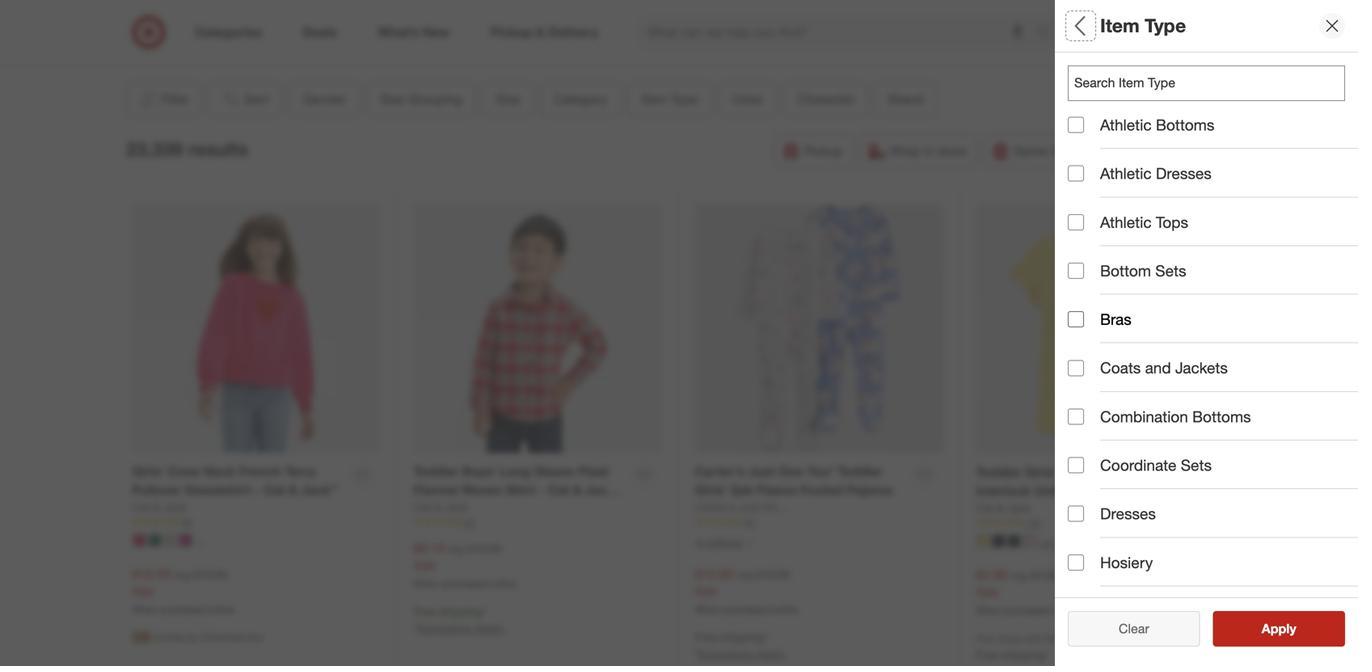 Task type: vqa. For each thing, say whether or not it's contained in the screenshot.
Toddler Boys' Long Sleeve Plaid Flannel Woven Shirt - Cat & Jack™ Red Jack™
yes



Task type: describe. For each thing, give the bounding box(es) containing it.
online for $10.50
[[209, 604, 235, 616]]

boys'
[[463, 464, 496, 480]]

cat & jack link for uniform
[[977, 500, 1031, 516]]

sort
[[244, 91, 269, 107]]

$4.90
[[977, 567, 1008, 583]]

$18.00
[[757, 568, 791, 582]]

shop
[[890, 143, 921, 159]]

sale for $9.10
[[414, 559, 436, 573]]

type inside all filters dialog
[[1105, 296, 1139, 314]]

0 horizontal spatial type
[[671, 91, 699, 107]]

none text field inside item type dialog
[[1068, 66, 1346, 101]]

footed
[[801, 482, 844, 498]]

tops
[[1156, 213, 1189, 232]]

carter's for carter's just one you
[[695, 500, 736, 514]]

$12.60
[[695, 566, 734, 582]]

1 vertical spatial brand button
[[1068, 449, 1359, 505]]

sets for coordinate sets
[[1181, 456, 1212, 475]]

What can we help you find? suggestions appear below search field
[[638, 15, 1041, 50]]

purchased for $12.60
[[723, 604, 769, 616]]

item type dialog
[[1055, 0, 1359, 666]]

girls' inside girls' crew neck french terry pullover sweatshirt - cat & jack™
[[132, 464, 164, 480]]

circle™
[[596, 31, 631, 45]]

girls' inside carter's just one you®️ toddler girls' 2pk fleece footed pajama
[[695, 482, 727, 498]]

item type inside dialog
[[1101, 14, 1187, 37]]

$13.00
[[468, 542, 502, 556]]

0 horizontal spatial deals
[[428, 31, 456, 45]]

exclusions for $9.10
[[418, 621, 472, 636]]

0 vertical spatial grouping
[[408, 91, 462, 107]]

arrives
[[155, 632, 185, 644]]

1 vertical spatial dresses
[[1101, 505, 1156, 523]]

price button
[[1068, 505, 1359, 562]]

just for you
[[739, 500, 760, 514]]

2 vertical spatial shipping
[[1002, 648, 1045, 662]]

purchased for $9.10
[[442, 578, 488, 590]]

redcard™
[[736, 31, 788, 45]]

$10.50 reg $15.00 sale when purchased online
[[132, 566, 235, 616]]

0 vertical spatial character
[[798, 91, 855, 107]]

24
[[464, 516, 475, 529]]

athletic dresses
[[1101, 164, 1212, 183]]

Bras checkbox
[[1068, 311, 1085, 328]]

clear for clear all
[[1111, 621, 1142, 637]]

exclusions for $12.60
[[699, 647, 753, 661]]

cat & jack link for pullover
[[132, 500, 187, 516]]

free for $12.60
[[695, 630, 718, 645]]

filter
[[161, 91, 189, 107]]

athletic tops
[[1101, 213, 1189, 232]]

plaid
[[578, 464, 609, 480]]

in
[[925, 143, 935, 159]]

woven
[[462, 482, 502, 498]]

by
[[188, 632, 198, 644]]

all filters dialog
[[1055, 0, 1359, 666]]

shipping
[[1171, 143, 1222, 159]]

141
[[1027, 517, 1043, 529]]

& inside "toddler boys' long sleeve plaid flannel woven shirt - cat & jack™ red"
[[573, 482, 582, 498]]

girls' crew neck french terry pullover sweatshirt - cat & jack™ link
[[132, 463, 343, 500]]

target
[[562, 31, 593, 45]]

jack for uniform
[[1008, 501, 1031, 515]]

cat & jack link for flannel
[[414, 500, 468, 516]]

0 vertical spatial dresses
[[1156, 164, 1212, 183]]

Combination Bottoms checkbox
[[1068, 409, 1085, 425]]

size button inside all filters dialog
[[1068, 166, 1359, 222]]

cat inside girls' crew neck french terry pullover sweatshirt - cat & jack™
[[264, 482, 285, 498]]

shop in store button
[[860, 133, 978, 169]]

apply
[[1262, 621, 1297, 637]]

all
[[1145, 621, 1158, 637]]

Athletic Dresses checkbox
[[1068, 166, 1085, 182]]

jack™ for toddler boys' long sleeve plaid flannel woven shirt - cat & jack™ red
[[586, 482, 622, 498]]

day
[[1051, 143, 1074, 159]]

0 horizontal spatial color
[[733, 91, 764, 107]]

coats
[[1101, 359, 1141, 377]]

gender inside all filters dialog
[[1068, 69, 1122, 88]]

top deals
[[407, 31, 456, 45]]

target circle™
[[562, 31, 631, 45]]

purchased for $4.90
[[1004, 605, 1051, 617]]

apply. for $9.10
[[475, 621, 505, 636]]

neck
[[204, 464, 235, 480]]

2 horizontal spatial free
[[977, 648, 999, 662]]

filter button
[[126, 82, 201, 117]]

exclusions apply. button for $9.10
[[418, 621, 505, 637]]

toddler girls' short sleeve interlock uniform polo shirt - cat & jack™ link
[[977, 463, 1188, 517]]

color inside all filters dialog
[[1068, 352, 1108, 371]]

pickup
[[804, 143, 843, 159]]

shop in store
[[890, 143, 967, 159]]

athletic for athletic tops
[[1101, 213, 1152, 232]]

0 vertical spatial item type button
[[628, 82, 712, 117]]

same day delivery button
[[984, 133, 1134, 169]]

1 vertical spatial character button
[[1068, 392, 1359, 449]]

bras
[[1101, 310, 1132, 329]]

christmas
[[201, 632, 245, 644]]

one for you®️
[[779, 464, 804, 480]]

clear button
[[1068, 611, 1201, 647]]

sweatshirt
[[185, 482, 251, 498]]

toddler for toddler boys' long sleeve plaid flannel woven shirt - cat & jack™ red
[[414, 464, 459, 480]]

uniform
[[1035, 483, 1084, 499]]

category inside all filters dialog
[[1068, 239, 1136, 258]]

same day delivery
[[1014, 143, 1124, 159]]

filters
[[1096, 14, 1146, 37]]

only ships with $35 orders
[[977, 633, 1092, 645]]

0 horizontal spatial size button
[[483, 82, 534, 117]]

all filters
[[1068, 14, 1146, 37]]

search
[[1030, 26, 1068, 42]]

carter's just one you link
[[695, 500, 806, 516]]

sale for $4.90
[[977, 585, 999, 599]]

when for $10.50
[[132, 604, 157, 616]]

see results
[[1245, 621, 1314, 637]]

1 horizontal spatial item type button
[[1068, 279, 1359, 336]]

0 vertical spatial character button
[[784, 82, 869, 117]]

price
[[1068, 522, 1106, 541]]

$12.60 reg $18.00 sale when purchased online
[[695, 566, 798, 616]]

online for $4.90
[[1053, 605, 1079, 617]]

87 link
[[132, 516, 381, 530]]

- for toddler girls' short sleeve interlock uniform polo shirt - cat & jack™
[[1152, 483, 1157, 499]]

with
[[1025, 633, 1043, 645]]

long
[[500, 464, 531, 480]]

cat inside toddler girls' short sleeve interlock uniform polo shirt - cat & jack™
[[1161, 483, 1182, 499]]

arrives by christmas eve
[[155, 632, 263, 644]]

fleece
[[757, 482, 797, 498]]

only
[[977, 633, 996, 645]]

seasonal shipping icon image
[[132, 628, 152, 647]]

color button inside all filters dialog
[[1068, 336, 1359, 392]]

reg for $10.50
[[174, 568, 191, 582]]

athletic for athletic bottoms
[[1101, 116, 1152, 134]]

23,339 results
[[126, 138, 248, 161]]

1 vertical spatial item type
[[642, 91, 699, 107]]

athletic bottoms
[[1101, 116, 1215, 134]]

0 horizontal spatial category button
[[541, 82, 622, 117]]

0 vertical spatial size grouping
[[381, 91, 462, 107]]

you®️
[[808, 464, 834, 480]]

toddler girls' short sleeve interlock uniform polo shirt - cat & jack™
[[977, 465, 1182, 517]]

item type inside all filters dialog
[[1068, 296, 1139, 314]]

0 vertical spatial category
[[555, 91, 608, 107]]

girls' inside toddler girls' short sleeve interlock uniform polo shirt - cat & jack™
[[1026, 465, 1058, 480]]

search button
[[1030, 15, 1068, 53]]

1 vertical spatial gender
[[303, 91, 347, 107]]

shipping for $12.60
[[721, 630, 764, 645]]

red
[[414, 501, 438, 516]]

target circle™ link
[[514, 0, 679, 62]]

brand inside all filters dialog
[[1068, 466, 1112, 484]]

cat inside "toddler boys' long sleeve plaid flannel woven shirt - cat & jack™ red"
[[548, 482, 570, 498]]

0 vertical spatial brand
[[889, 91, 924, 107]]

character inside all filters dialog
[[1068, 409, 1141, 428]]

$35
[[1045, 633, 1061, 645]]

sale for $10.50
[[132, 584, 154, 599]]

1 vertical spatial item
[[642, 91, 668, 107]]



Task type: locate. For each thing, give the bounding box(es) containing it.
jack™ inside toddler girls' short sleeve interlock uniform polo shirt - cat & jack™
[[989, 502, 1025, 517]]

top
[[407, 31, 425, 45]]

0 vertical spatial category button
[[541, 82, 622, 117]]

free for $9.10
[[414, 605, 436, 619]]

pajama
[[847, 482, 893, 498]]

$9.10 reg $13.00 sale when purchased online
[[414, 540, 516, 590]]

jack up 141
[[1008, 501, 1031, 515]]

1 horizontal spatial color
[[1068, 352, 1108, 371]]

reg inside $4.90 reg $7.00 sale when purchased online
[[1011, 568, 1028, 583]]

reg inside '$9.10 reg $13.00 sale when purchased online'
[[448, 542, 465, 556]]

Coats and Jackets checkbox
[[1068, 360, 1085, 376]]

item inside dialog
[[1101, 14, 1140, 37]]

all
[[1068, 14, 1091, 37]]

bottom
[[1101, 262, 1152, 280]]

sleeve for long
[[534, 464, 575, 480]]

sleeve inside "toddler boys' long sleeve plaid flannel woven shirt - cat & jack™ red"
[[534, 464, 575, 480]]

athletic down delivery
[[1101, 164, 1152, 183]]

0 horizontal spatial -
[[255, 482, 260, 498]]

shipping down with
[[1002, 648, 1045, 662]]

1 vertical spatial category button
[[1068, 222, 1359, 279]]

just for you®️
[[749, 464, 775, 480]]

see results button
[[1214, 611, 1346, 647]]

sale inside $12.60 reg $18.00 sale when purchased online
[[695, 584, 717, 599]]

1 athletic from the top
[[1101, 116, 1152, 134]]

online inside $10.50 reg $15.00 sale when purchased online
[[209, 604, 235, 616]]

1 clear from the left
[[1111, 621, 1142, 637]]

1 carter's from the top
[[695, 464, 745, 480]]

jack up 24
[[445, 500, 468, 514]]

2 clear from the left
[[1119, 621, 1150, 637]]

purchased inside $10.50 reg $15.00 sale when purchased online
[[160, 604, 206, 616]]

jack for flannel
[[445, 500, 468, 514]]

1 horizontal spatial -
[[539, 482, 545, 498]]

1 horizontal spatial character
[[1068, 409, 1141, 428]]

1 horizontal spatial deals
[[1068, 579, 1110, 597]]

0 horizontal spatial size grouping button
[[367, 82, 476, 117]]

1 horizontal spatial category button
[[1068, 222, 1359, 279]]

interlock
[[977, 483, 1031, 499]]

reg inside $10.50 reg $15.00 sale when purchased online
[[174, 568, 191, 582]]

1 vertical spatial exclusions
[[699, 647, 753, 661]]

brand button
[[875, 82, 938, 117], [1068, 449, 1359, 505]]

$4.90 reg $7.00 sale when purchased online
[[977, 567, 1079, 617]]

2 horizontal spatial jack™
[[989, 502, 1025, 517]]

just
[[749, 464, 775, 480], [739, 500, 760, 514]]

1 horizontal spatial brand button
[[1068, 449, 1359, 505]]

& inside girls' crew neck french terry pullover sweatshirt - cat & jack™
[[289, 482, 298, 498]]

cat & jack down interlock
[[977, 501, 1031, 515]]

exclusions apply. button down '$9.10 reg $13.00 sale when purchased online'
[[418, 621, 505, 637]]

23,339
[[126, 138, 183, 161]]

free shipping * * exclusions apply. down '$9.10 reg $13.00 sale when purchased online'
[[414, 605, 505, 636]]

toddler girls' short sleeve interlock uniform polo shirt - cat & jack™ image
[[977, 204, 1226, 454], [977, 204, 1226, 454]]

character
[[798, 91, 855, 107], [1068, 409, 1141, 428]]

gender
[[1068, 69, 1122, 88], [303, 91, 347, 107]]

online down $18.00
[[772, 604, 798, 616]]

gender up athletic bottoms 'checkbox'
[[1068, 69, 1122, 88]]

online inside $12.60 reg $18.00 sale when purchased online
[[772, 604, 798, 616]]

exclusions
[[418, 621, 472, 636], [699, 647, 753, 661]]

carter's just one you®️ toddler girls' 2pk fleece footed pajama
[[695, 464, 893, 498]]

purchased down $13.00
[[442, 578, 488, 590]]

- inside toddler girls' short sleeve interlock uniform polo shirt - cat & jack™
[[1152, 483, 1157, 499]]

0 horizontal spatial cat & jack link
[[132, 500, 187, 516]]

shirt inside toddler girls' short sleeve interlock uniform polo shirt - cat & jack™
[[1118, 483, 1148, 499]]

carter's up 2pk
[[695, 464, 745, 480]]

clear for clear
[[1119, 621, 1150, 637]]

girls' left 2pk
[[695, 482, 727, 498]]

one down fleece at the right of the page
[[763, 500, 785, 514]]

exclusions apply. button
[[418, 621, 505, 637], [699, 646, 787, 663]]

0 horizontal spatial free
[[414, 605, 436, 619]]

reg left $18.00
[[737, 568, 754, 582]]

2 horizontal spatial type
[[1145, 14, 1187, 37]]

1 horizontal spatial grouping
[[1103, 126, 1171, 144]]

1 horizontal spatial character button
[[1068, 392, 1359, 449]]

- for toddler boys' long sleeve plaid flannel woven shirt - cat & jack™ red
[[539, 482, 545, 498]]

1 vertical spatial color button
[[1068, 336, 1359, 392]]

1 vertical spatial sets
[[1181, 456, 1212, 475]]

purchased inside '$9.10 reg $13.00 sale when purchased online'
[[442, 578, 488, 590]]

grouping up athletic dresses
[[1103, 126, 1171, 144]]

sets right bottom
[[1156, 262, 1187, 280]]

apply. down '$9.10 reg $13.00 sale when purchased online'
[[475, 621, 505, 636]]

when inside $12.60 reg $18.00 sale when purchased online
[[695, 604, 720, 616]]

jack™ inside girls' crew neck french terry pullover sweatshirt - cat & jack™
[[301, 482, 337, 498]]

1 vertical spatial bottoms
[[1193, 407, 1252, 426]]

jackets
[[1176, 359, 1228, 377]]

pickup button
[[774, 133, 854, 169]]

cat down the coordinate sets
[[1161, 483, 1182, 499]]

shirt for woven
[[506, 482, 536, 498]]

1 vertical spatial deals
[[1068, 579, 1110, 597]]

jack™ down interlock
[[989, 502, 1025, 517]]

jack™ for toddler girls' short sleeve interlock uniform polo shirt - cat & jack™
[[989, 502, 1025, 517]]

cat & jack down pullover
[[132, 500, 187, 514]]

exclusions apply. button down $12.60 reg $18.00 sale when purchased online at bottom right
[[699, 646, 787, 663]]

store
[[938, 143, 967, 159]]

flannel
[[414, 482, 458, 498]]

Hosiery checkbox
[[1068, 555, 1085, 571]]

bottoms up shipping
[[1156, 116, 1215, 134]]

0 horizontal spatial jack
[[163, 500, 187, 514]]

cat & jack for uniform
[[977, 501, 1031, 515]]

free shipping * * exclusions apply. for $12.60
[[695, 630, 787, 661]]

sets for bottom sets
[[1156, 262, 1187, 280]]

jack™ down 'terry'
[[301, 482, 337, 498]]

results inside button
[[1272, 621, 1314, 637]]

reg inside $12.60 reg $18.00 sale when purchased online
[[737, 568, 754, 582]]

brand
[[889, 91, 924, 107], [1068, 466, 1112, 484]]

shipping down '$9.10 reg $13.00 sale when purchased online'
[[439, 605, 482, 619]]

Athletic Bottoms checkbox
[[1068, 117, 1085, 133]]

grouping down top deals
[[408, 91, 462, 107]]

sleeve for short
[[1099, 465, 1139, 480]]

1 vertical spatial just
[[739, 500, 760, 514]]

apply. down $12.60 reg $18.00 sale when purchased online at bottom right
[[756, 647, 787, 661]]

3 athletic from the top
[[1101, 213, 1152, 232]]

0 horizontal spatial gender
[[303, 91, 347, 107]]

girls' up pullover
[[132, 464, 164, 480]]

reg right $9.10
[[448, 542, 465, 556]]

sale inside $10.50 reg $15.00 sale when purchased online
[[132, 584, 154, 599]]

redcard™ link
[[679, 0, 845, 46]]

bottoms down jackets
[[1193, 407, 1252, 426]]

0 horizontal spatial brand button
[[875, 82, 938, 117]]

online up orders
[[1053, 605, 1079, 617]]

1 horizontal spatial cat & jack
[[414, 500, 468, 514]]

0 horizontal spatial toddler
[[414, 464, 459, 480]]

toddler inside toddler girls' short sleeve interlock uniform polo shirt - cat & jack™
[[977, 465, 1022, 480]]

1 horizontal spatial category
[[1068, 239, 1136, 258]]

bottoms for athletic bottoms
[[1156, 116, 1215, 134]]

online for $12.60
[[772, 604, 798, 616]]

size grouping inside all filters dialog
[[1068, 126, 1171, 144]]

1 vertical spatial size grouping
[[1068, 126, 1171, 144]]

cat & jack link down interlock
[[977, 500, 1031, 516]]

free down '$9.10 reg $13.00 sale when purchased online'
[[414, 605, 436, 619]]

1 horizontal spatial free
[[695, 630, 718, 645]]

2 athletic from the top
[[1101, 164, 1152, 183]]

sleeve inside toddler girls' short sleeve interlock uniform polo shirt - cat & jack™
[[1099, 465, 1139, 480]]

clear
[[1111, 621, 1142, 637], [1119, 621, 1150, 637]]

None text field
[[1068, 66, 1346, 101]]

toddler up flannel at left bottom
[[414, 464, 459, 480]]

1 horizontal spatial size button
[[1068, 166, 1359, 222]]

0 vertical spatial one
[[779, 464, 804, 480]]

toddler inside "toddler boys' long sleeve plaid flannel woven shirt - cat & jack™ red"
[[414, 464, 459, 480]]

girls' up "uniform"
[[1026, 465, 1058, 480]]

french
[[239, 464, 281, 480]]

carter's for carter's just one you®️ toddler girls' 2pk fleece footed pajama
[[695, 464, 745, 480]]

shirt inside "toddler boys' long sleeve plaid flannel woven shirt - cat & jack™ red"
[[506, 482, 536, 498]]

shirt for polo
[[1118, 483, 1148, 499]]

see
[[1245, 621, 1269, 637]]

1 horizontal spatial exclusions apply. button
[[699, 646, 787, 663]]

girls' crew neck french terry pullover sweatshirt - cat & jack™ image
[[132, 204, 381, 453], [132, 204, 381, 453]]

exclusions down '$9.10 reg $13.00 sale when purchased online'
[[418, 621, 472, 636]]

when for $4.90
[[977, 605, 1002, 617]]

deals right the top
[[428, 31, 456, 45]]

athletic
[[1101, 116, 1152, 134], [1101, 164, 1152, 183], [1101, 213, 1152, 232]]

1 horizontal spatial apply.
[[756, 647, 787, 661]]

- up 24 link
[[539, 482, 545, 498]]

1 horizontal spatial brand
[[1068, 466, 1112, 484]]

cat up 24 link
[[548, 482, 570, 498]]

dresses
[[1156, 164, 1212, 183], [1101, 505, 1156, 523]]

deals down hosiery 'checkbox'
[[1068, 579, 1110, 597]]

1 vertical spatial grouping
[[1103, 126, 1171, 144]]

coats and jackets
[[1101, 359, 1228, 377]]

bottoms
[[1156, 116, 1215, 134], [1193, 407, 1252, 426]]

cat down french
[[264, 482, 285, 498]]

gender button
[[1068, 53, 1359, 109], [289, 82, 360, 117]]

one for you
[[763, 500, 785, 514]]

cat & jack for pullover
[[132, 500, 187, 514]]

2 horizontal spatial girls'
[[1026, 465, 1058, 480]]

item inside all filters dialog
[[1068, 296, 1101, 314]]

eve
[[248, 632, 263, 644]]

athletic left tops
[[1101, 213, 1152, 232]]

1 vertical spatial athletic
[[1101, 164, 1152, 183]]

athletic for athletic dresses
[[1101, 164, 1152, 183]]

reg left $7.00
[[1011, 568, 1028, 583]]

item type button
[[628, 82, 712, 117], [1068, 279, 1359, 336]]

when inside '$9.10 reg $13.00 sale when purchased online'
[[414, 578, 439, 590]]

color down redcard™
[[733, 91, 764, 107]]

0 vertical spatial deals
[[428, 31, 456, 45]]

&
[[289, 482, 298, 498], [573, 482, 582, 498], [153, 500, 160, 514], [435, 500, 442, 514], [997, 501, 1005, 515], [977, 502, 985, 517]]

free down only at the bottom of page
[[977, 648, 999, 662]]

just up 97
[[739, 500, 760, 514]]

category
[[555, 91, 608, 107], [1068, 239, 1136, 258]]

sale inside '$9.10 reg $13.00 sale when purchased online'
[[414, 559, 436, 573]]

when for $9.10
[[414, 578, 439, 590]]

purchased inside $4.90 reg $7.00 sale when purchased online
[[1004, 605, 1051, 617]]

short
[[1061, 465, 1095, 480]]

1 vertical spatial size button
[[1068, 166, 1359, 222]]

type
[[1145, 14, 1187, 37], [671, 91, 699, 107], [1105, 296, 1139, 314]]

1 vertical spatial brand
[[1068, 466, 1112, 484]]

2 vertical spatial athletic
[[1101, 213, 1152, 232]]

crew
[[168, 464, 200, 480]]

sale for $12.60
[[695, 584, 717, 599]]

gender right sort at top left
[[303, 91, 347, 107]]

0 vertical spatial type
[[1145, 14, 1187, 37]]

- down french
[[255, 482, 260, 498]]

0 vertical spatial bottoms
[[1156, 116, 1215, 134]]

character up 'pickup'
[[798, 91, 855, 107]]

size grouping up athletic dresses
[[1068, 126, 1171, 144]]

shirt
[[506, 482, 536, 498], [1118, 483, 1148, 499]]

girls' crew neck french terry pullover sweatshirt - cat & jack™
[[132, 464, 337, 498]]

results right see in the bottom right of the page
[[1272, 621, 1314, 637]]

exclusions down $12.60 reg $18.00 sale when purchased online at bottom right
[[699, 647, 753, 661]]

toddler for toddler girls' short sleeve interlock uniform polo shirt - cat & jack™
[[977, 465, 1022, 480]]

results for 23,339 results
[[188, 138, 248, 161]]

deals
[[428, 31, 456, 45], [1068, 579, 1110, 597]]

jack™
[[301, 482, 337, 498], [586, 482, 622, 498], [989, 502, 1025, 517]]

bottoms for combination bottoms
[[1193, 407, 1252, 426]]

combination
[[1101, 407, 1189, 426]]

0 horizontal spatial shirt
[[506, 482, 536, 498]]

gender button up athletic bottoms
[[1068, 53, 1359, 109]]

jack™ inside "toddler boys' long sleeve plaid flannel woven shirt - cat & jack™ red"
[[586, 482, 622, 498]]

1 vertical spatial type
[[671, 91, 699, 107]]

0 horizontal spatial brand
[[889, 91, 924, 107]]

0 vertical spatial gender
[[1068, 69, 1122, 88]]

when up seasonal shipping icon
[[132, 604, 157, 616]]

0 horizontal spatial grouping
[[408, 91, 462, 107]]

results
[[188, 138, 248, 161], [1272, 621, 1314, 637]]

orders
[[1064, 633, 1092, 645]]

1 vertical spatial category
[[1068, 239, 1136, 258]]

brand button up shop
[[875, 82, 938, 117]]

type inside dialog
[[1145, 14, 1187, 37]]

size
[[381, 91, 405, 107], [496, 91, 521, 107], [1068, 126, 1099, 144], [1068, 182, 1099, 201]]

- inside "toddler boys' long sleeve plaid flannel woven shirt - cat & jack™ red"
[[539, 482, 545, 498]]

0 horizontal spatial shipping
[[439, 605, 482, 619]]

0 vertical spatial color button
[[719, 82, 778, 117]]

purchased inside $12.60 reg $18.00 sale when purchased online
[[723, 604, 769, 616]]

1 vertical spatial carter's
[[695, 500, 736, 514]]

0 vertical spatial carter's
[[695, 464, 745, 480]]

carter's inside carter's just one you®️ toddler girls' 2pk fleece footed pajama
[[695, 464, 745, 480]]

purchased down $18.00
[[723, 604, 769, 616]]

2 horizontal spatial shipping
[[1002, 648, 1045, 662]]

0 vertical spatial item
[[1101, 14, 1140, 37]]

97
[[745, 516, 756, 529]]

0 horizontal spatial sleeve
[[534, 464, 575, 480]]

24 link
[[414, 516, 663, 530]]

2 horizontal spatial -
[[1152, 483, 1157, 499]]

free shipping * * exclusions apply. for $9.10
[[414, 605, 505, 636]]

carter's just one you
[[695, 500, 806, 514]]

cat & jack for flannel
[[414, 500, 468, 514]]

1 horizontal spatial exclusions
[[699, 647, 753, 661]]

2 horizontal spatial cat & jack
[[977, 501, 1031, 515]]

2 horizontal spatial toddler
[[977, 465, 1022, 480]]

sets down combination bottoms
[[1181, 456, 1212, 475]]

online inside $4.90 reg $7.00 sale when purchased online
[[1053, 605, 1079, 617]]

& inside toddler girls' short sleeve interlock uniform polo shirt - cat & jack™
[[977, 502, 985, 517]]

0 vertical spatial shipping
[[439, 605, 482, 619]]

apply. for $12.60
[[756, 647, 787, 661]]

one inside carter's just one you®️ toddler girls' 2pk fleece footed pajama
[[779, 464, 804, 480]]

Coordinate Sets checkbox
[[1068, 457, 1085, 474]]

clear inside button
[[1119, 621, 1150, 637]]

sale down $4.90
[[977, 585, 999, 599]]

deals inside button
[[1068, 579, 1110, 597]]

0 vertical spatial sets
[[1156, 262, 1187, 280]]

item
[[1101, 14, 1140, 37], [642, 91, 668, 107], [1068, 296, 1101, 314]]

free shipping * * exclusions apply. down $12.60 reg $18.00 sale when purchased online at bottom right
[[695, 630, 787, 661]]

0 vertical spatial exclusions
[[418, 621, 472, 636]]

$9.10
[[414, 540, 445, 556]]

sets
[[1156, 262, 1187, 280], [1181, 456, 1212, 475]]

141 link
[[977, 516, 1226, 531]]

character button up 'pickup'
[[784, 82, 869, 117]]

online for $9.10
[[490, 578, 516, 590]]

reg left $15.00
[[174, 568, 191, 582]]

purchased for $10.50
[[160, 604, 206, 616]]

shirt down "coordinate"
[[1118, 483, 1148, 499]]

exclusions apply. button for $12.60
[[699, 646, 787, 663]]

ships
[[999, 633, 1022, 645]]

reg for $12.60
[[737, 568, 754, 582]]

when down $9.10
[[414, 578, 439, 590]]

0 vertical spatial athletic
[[1101, 116, 1152, 134]]

color down bras option
[[1068, 352, 1108, 371]]

- inside girls' crew neck french terry pullover sweatshirt - cat & jack™
[[255, 482, 260, 498]]

just inside carter's just one you®️ toddler girls' 2pk fleece footed pajama
[[749, 464, 775, 480]]

clear inside button
[[1111, 621, 1142, 637]]

Dresses checkbox
[[1068, 506, 1085, 522]]

category button
[[541, 82, 622, 117], [1068, 222, 1359, 279]]

- down the coordinate sets
[[1152, 483, 1157, 499]]

sale down $10.50
[[132, 584, 154, 599]]

size grouping down the top
[[381, 91, 462, 107]]

gender button right sort at top left
[[289, 82, 360, 117]]

character button down jackets
[[1068, 392, 1359, 449]]

cat & jack link down pullover
[[132, 500, 187, 516]]

0 horizontal spatial character button
[[784, 82, 869, 117]]

cat down flannel at left bottom
[[414, 500, 431, 514]]

sleeve up "polo"
[[1099, 465, 1139, 480]]

1 horizontal spatial shipping
[[721, 630, 764, 645]]

87
[[182, 516, 193, 529]]

carter's just one you®️ toddler girls' 2pk fleece footed pajama image
[[695, 204, 944, 453], [695, 204, 944, 453]]

color
[[733, 91, 764, 107], [1068, 352, 1108, 371]]

0 horizontal spatial item type button
[[628, 82, 712, 117]]

shipping for $9.10
[[439, 605, 482, 619]]

0 horizontal spatial color button
[[719, 82, 778, 117]]

results down sort button
[[188, 138, 248, 161]]

toddler up the "pajama" on the right
[[838, 464, 883, 480]]

$7.00
[[1031, 568, 1059, 583]]

carter's just one you®️ toddler girls' 2pk fleece footed pajama link
[[695, 463, 906, 500]]

one
[[779, 464, 804, 480], [763, 500, 785, 514]]

2 horizontal spatial cat & jack link
[[977, 500, 1031, 516]]

grouping inside all filters dialog
[[1103, 126, 1171, 144]]

free shipping * * exclusions apply.
[[414, 605, 505, 636], [695, 630, 787, 661]]

delivery
[[1077, 143, 1124, 159]]

1 horizontal spatial gender
[[1068, 69, 1122, 88]]

0 horizontal spatial character
[[798, 91, 855, 107]]

toddler boys' long sleeve plaid flannel woven shirt - cat & jack™ red image
[[414, 204, 663, 453], [414, 204, 663, 453]]

when up only at the bottom of page
[[977, 605, 1002, 617]]

sale down $9.10
[[414, 559, 436, 573]]

0 horizontal spatial category
[[555, 91, 608, 107]]

toddler boys' long sleeve plaid flannel woven shirt - cat & jack™ red
[[414, 464, 622, 516]]

toddler inside carter's just one you®️ toddler girls' 2pk fleece footed pajama
[[838, 464, 883, 480]]

0 horizontal spatial size grouping
[[381, 91, 462, 107]]

bottom sets
[[1101, 262, 1187, 280]]

jack for pullover
[[163, 500, 187, 514]]

sleeve left plaid
[[534, 464, 575, 480]]

hosiery
[[1101, 553, 1153, 572]]

just up fleece at the right of the page
[[749, 464, 775, 480]]

0 horizontal spatial gender button
[[289, 82, 360, 117]]

Bottom Sets checkbox
[[1068, 263, 1085, 279]]

clear left all in the bottom of the page
[[1111, 621, 1142, 637]]

size grouping
[[381, 91, 462, 107], [1068, 126, 1171, 144]]

carter's down 2pk
[[695, 500, 736, 514]]

2 horizontal spatial jack
[[1008, 501, 1031, 515]]

1 horizontal spatial shirt
[[1118, 483, 1148, 499]]

sort button
[[208, 82, 283, 117]]

apply button
[[1214, 611, 1346, 647]]

0 horizontal spatial apply.
[[475, 621, 505, 636]]

1 horizontal spatial gender button
[[1068, 53, 1359, 109]]

0 vertical spatial exclusions apply. button
[[418, 621, 505, 637]]

purchased up with
[[1004, 605, 1051, 617]]

1 vertical spatial one
[[763, 500, 785, 514]]

$15.00
[[194, 568, 228, 582]]

results for see results
[[1272, 621, 1314, 637]]

shirt down long
[[506, 482, 536, 498]]

0 vertical spatial size button
[[483, 82, 534, 117]]

0 vertical spatial free
[[414, 605, 436, 619]]

category up bottom
[[1068, 239, 1136, 258]]

97 link
[[695, 516, 944, 530]]

0 horizontal spatial exclusions
[[418, 621, 472, 636]]

and
[[1146, 359, 1172, 377]]

when for $12.60
[[695, 604, 720, 616]]

reg for $4.90
[[1011, 568, 1028, 583]]

2 carter's from the top
[[695, 500, 736, 514]]

online inside '$9.10 reg $13.00 sale when purchased online'
[[490, 578, 516, 590]]

when inside $10.50 reg $15.00 sale when purchased online
[[132, 604, 157, 616]]

1 horizontal spatial sleeve
[[1099, 465, 1139, 480]]

when
[[414, 578, 439, 590], [132, 604, 157, 616], [695, 604, 720, 616], [977, 605, 1002, 617]]

1 vertical spatial exclusions apply. button
[[699, 646, 787, 663]]

when inside $4.90 reg $7.00 sale when purchased online
[[977, 605, 1002, 617]]

1 horizontal spatial size grouping button
[[1068, 109, 1359, 166]]

pullover
[[132, 482, 181, 498]]

online up christmas
[[209, 604, 235, 616]]

cat & jack link down flannel at left bottom
[[414, 500, 468, 516]]

reg for $9.10
[[448, 542, 465, 556]]

one up fleece at the right of the page
[[779, 464, 804, 480]]

brand button down combination bottoms
[[1068, 449, 1359, 505]]

online down $13.00
[[490, 578, 516, 590]]

clear right orders
[[1119, 621, 1150, 637]]

jack up 87 at bottom left
[[163, 500, 187, 514]]

shipping button
[[1141, 133, 1233, 169]]

shipping down $12.60 reg $18.00 sale when purchased online at bottom right
[[721, 630, 764, 645]]

deals button
[[1068, 562, 1359, 619]]

cat
[[264, 482, 285, 498], [548, 482, 570, 498], [1161, 483, 1182, 499], [132, 500, 150, 514], [414, 500, 431, 514], [977, 501, 994, 515]]

1 horizontal spatial cat & jack link
[[414, 500, 468, 516]]

1 vertical spatial apply.
[[756, 647, 787, 661]]

Athletic Tops checkbox
[[1068, 214, 1085, 230]]

0 vertical spatial apply.
[[475, 621, 505, 636]]

sale down '$12.60'
[[695, 584, 717, 599]]

cat down interlock
[[977, 501, 994, 515]]

athletic up delivery
[[1101, 116, 1152, 134]]

cat down pullover
[[132, 500, 150, 514]]

dresses down shipping
[[1156, 164, 1212, 183]]

toddler up interlock
[[977, 465, 1022, 480]]

sale inside $4.90 reg $7.00 sale when purchased online
[[977, 585, 999, 599]]

when down '$12.60'
[[695, 604, 720, 616]]

purchased up by
[[160, 604, 206, 616]]

jack™ down plaid
[[586, 482, 622, 498]]

category down target
[[555, 91, 608, 107]]

2pk
[[731, 482, 753, 498]]



